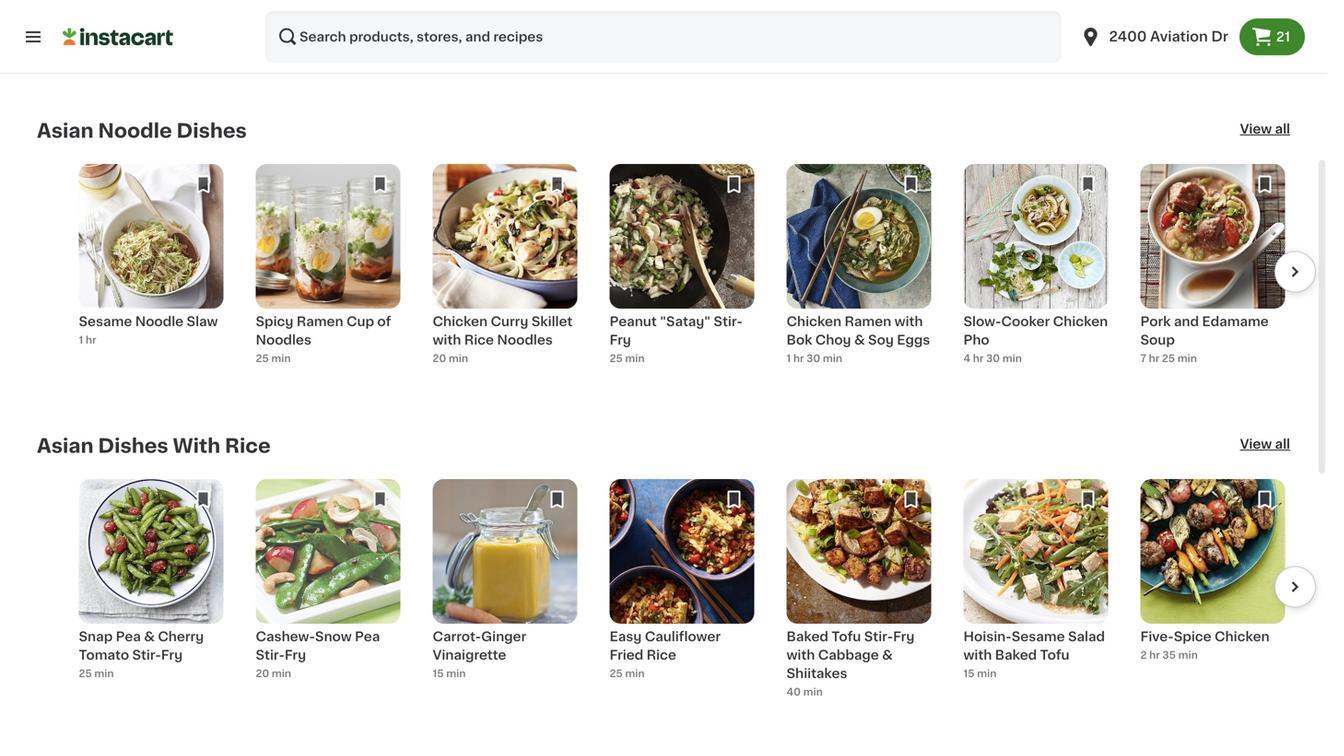 Task type: vqa. For each thing, say whether or not it's contained in the screenshot.
View
yes



Task type: locate. For each thing, give the bounding box(es) containing it.
1 horizontal spatial fried
[[610, 649, 644, 662]]

with inside chicken ramen with bok choy & soy eggs
[[895, 315, 923, 328]]

view all link for asian dishes with rice
[[1240, 435, 1290, 457]]

fried inside pan-fried cod with green chile-tamari sauce (gochu ganjang daegu gui) 30 min
[[110, 0, 144, 0]]

tofu
[[832, 630, 861, 643], [1040, 649, 1070, 662]]

0 vertical spatial baked
[[787, 630, 829, 643]]

pea inside cashew-snow pea stir-fry
[[355, 630, 380, 643]]

25 min down spicy
[[256, 353, 291, 364]]

bowls
[[352, 6, 392, 19]]

15 down the hoisin-
[[964, 669, 975, 679]]

recipe card group containing baked tofu stir-fry with cabbage & shiitakes
[[787, 479, 931, 706]]

1 vertical spatial item carousel region
[[37, 479, 1316, 706]]

25 min for easy cauliflower fried rice
[[610, 669, 645, 679]]

fry down peanut
[[610, 334, 631, 346]]

30 down the pho
[[986, 353, 1000, 364]]

55
[[433, 7, 446, 18]]

0 vertical spatial sesame
[[79, 315, 132, 328]]

noodles down spicy
[[256, 334, 311, 346]]

& right cabbage
[[882, 649, 893, 662]]

soup
[[1141, 334, 1175, 346]]

noodle
[[98, 121, 172, 140], [135, 315, 184, 328]]

& left the 'cherry'
[[144, 630, 155, 643]]

1 horizontal spatial 15 min
[[964, 669, 997, 679]]

20 min inside "link"
[[787, 7, 822, 18]]

shrimp up buddha
[[313, 0, 361, 0]]

15 min
[[433, 669, 466, 679], [964, 669, 997, 679]]

2
[[1141, 650, 1147, 660]]

1 vertical spatial salad
[[1068, 630, 1105, 643]]

pea up tomato
[[116, 630, 141, 643]]

rice down the cauliflower
[[647, 649, 676, 662]]

0 vertical spatial 20
[[787, 7, 800, 18]]

snap
[[79, 630, 113, 643]]

edamame
[[1202, 315, 1269, 328]]

ramen for noodles
[[297, 315, 343, 328]]

4
[[964, 353, 971, 364]]

with inside chicken curry skillet with rice noodles
[[433, 334, 461, 346]]

0 horizontal spatial salad
[[645, 0, 682, 0]]

sauce
[[79, 24, 120, 37]]

baked down the hoisin-
[[995, 649, 1037, 662]]

asian for asian dishes with rice
[[37, 436, 94, 456]]

all
[[1275, 122, 1290, 135], [1275, 438, 1290, 451]]

1 view from the top
[[1240, 122, 1272, 135]]

2 asian from the top
[[37, 436, 94, 456]]

fry left the hoisin-
[[893, 630, 915, 643]]

30 for chicken ramen with bok choy & soy eggs
[[807, 353, 821, 364]]

0 vertical spatial tofu
[[832, 630, 861, 643]]

1 ramen from the left
[[297, 315, 343, 328]]

1 view all from the top
[[1240, 122, 1290, 135]]

bok
[[787, 334, 812, 346]]

1 vertical spatial sesame
[[1012, 630, 1065, 643]]

salad
[[645, 0, 682, 0], [1068, 630, 1105, 643]]

stir- down the 'cherry'
[[132, 649, 161, 662]]

15 down vinaigrette at left bottom
[[433, 669, 444, 679]]

25 inside "charred shrimp & pesto buddha bowls 25 min"
[[256, 26, 269, 36]]

baked up shiitakes
[[787, 630, 829, 643]]

0 horizontal spatial 20 min
[[256, 669, 291, 679]]

2 horizontal spatial 20
[[787, 7, 800, 18]]

wonton
[[610, 6, 662, 19]]

15 min down vinaigrette at left bottom
[[433, 669, 466, 679]]

green
[[79, 6, 120, 19]]

asian dishes with rice
[[37, 436, 271, 456]]

1 horizontal spatial noodles
[[497, 334, 553, 346]]

hr for sesame noodle slaw
[[86, 335, 96, 345]]

1 horizontal spatial shrimp
[[964, 6, 1011, 19]]

1 view all link from the top
[[1240, 120, 1290, 142]]

2 view all from the top
[[1240, 438, 1290, 451]]

view all for asian noodle dishes
[[1240, 122, 1290, 135]]

25
[[256, 26, 269, 36], [256, 353, 269, 364], [610, 353, 623, 364], [1162, 353, 1175, 364], [79, 669, 92, 679], [610, 669, 623, 679]]

2 15 min from the left
[[964, 669, 997, 679]]

fry inside cashew-snow pea stir-fry
[[285, 649, 306, 662]]

30 down bok
[[807, 353, 821, 364]]

chicken left the "curry"
[[433, 315, 488, 328]]

min inside 55 min link
[[449, 7, 468, 18]]

stir- inside snap pea & cherry tomato stir-fry
[[132, 649, 161, 662]]

snow
[[315, 630, 352, 643]]

salad up crisps
[[645, 0, 682, 0]]

0 horizontal spatial 15
[[433, 669, 444, 679]]

1 vertical spatial 1
[[787, 353, 791, 364]]

30
[[79, 63, 93, 73], [807, 353, 821, 364], [986, 353, 1000, 364]]

chile-
[[123, 6, 163, 19]]

1 horizontal spatial 20 min
[[433, 353, 468, 364]]

0 vertical spatial shrimp
[[313, 0, 361, 0]]

noodles
[[1001, 24, 1056, 37], [256, 334, 311, 346], [497, 334, 553, 346]]

1 horizontal spatial salad
[[1068, 630, 1105, 643]]

pea right snow
[[355, 630, 380, 643]]

& left soy
[[854, 334, 865, 346]]

item carousel region containing sesame noodle slaw
[[37, 164, 1316, 391]]

shiitakes
[[787, 667, 848, 680]]

pan-
[[79, 0, 110, 0]]

2 horizontal spatial 20 min
[[787, 7, 822, 18]]

0 vertical spatial 1
[[79, 335, 83, 345]]

hr right 4
[[973, 353, 984, 364]]

hr down bok
[[793, 353, 804, 364]]

fry down the 'cherry'
[[161, 649, 183, 662]]

dishes left with on the left bottom
[[98, 436, 168, 456]]

baked
[[787, 630, 829, 643], [995, 649, 1037, 662]]

item carousel region containing snap pea & cherry tomato stir-fry
[[37, 479, 1316, 706]]

1 item carousel region from the top
[[37, 164, 1316, 391]]

1
[[79, 335, 83, 345], [787, 353, 791, 364]]

ramen left cup
[[297, 315, 343, 328]]

1 for sesame noodle slaw
[[79, 335, 83, 345]]

None search field
[[265, 11, 1061, 63]]

15 min for hoisin-sesame salad with baked tofu
[[964, 669, 997, 679]]

30 inside pan-fried cod with green chile-tamari sauce (gochu ganjang daegu gui) 30 min
[[79, 63, 93, 73]]

15 min for carrot-ginger vinaigrette
[[433, 669, 466, 679]]

shrimp down curried
[[964, 6, 1011, 19]]

0 horizontal spatial fried
[[110, 0, 144, 0]]

21
[[1277, 30, 1290, 43]]

1 vertical spatial view all link
[[1240, 435, 1290, 457]]

0 vertical spatial item carousel region
[[37, 164, 1316, 391]]

chicken right spice
[[1215, 630, 1270, 643]]

cod
[[147, 0, 175, 0]]

snap pea & cherry tomato stir-fry
[[79, 630, 204, 662]]

2 vertical spatial 20 min
[[256, 669, 291, 679]]

hr down sesame noodle slaw
[[86, 335, 96, 345]]

coconut
[[1017, 0, 1075, 0]]

2 pea from the left
[[355, 630, 380, 643]]

& up bowls
[[364, 0, 375, 0]]

five-
[[1141, 630, 1174, 643]]

cauliflower
[[645, 630, 721, 643]]

easy cauliflower fried rice
[[610, 630, 721, 662]]

tomato
[[79, 649, 129, 662]]

cooker
[[1001, 315, 1050, 328]]

cup
[[347, 315, 374, 328]]

25 down tomato
[[79, 669, 92, 679]]

1 down bok
[[787, 353, 791, 364]]

vinaigrette
[[433, 649, 506, 662]]

stir- right the "satay"
[[714, 315, 743, 328]]

noodle left slaw
[[135, 315, 184, 328]]

0 horizontal spatial noodles
[[256, 334, 311, 346]]

recipe card group containing pork and edamame soup
[[1141, 164, 1285, 391]]

1 horizontal spatial ramen
[[845, 315, 892, 328]]

25 min for snap pea & cherry tomato stir-fry
[[79, 669, 114, 679]]

0 horizontal spatial baked
[[787, 630, 829, 643]]

tofu up cabbage
[[832, 630, 861, 643]]

ramen inside spicy ramen cup of noodles
[[297, 315, 343, 328]]

25 down easy
[[610, 669, 623, 679]]

0 vertical spatial 20 min
[[787, 7, 822, 18]]

fry inside 'baked tofu stir-fry with cabbage & shiitakes'
[[893, 630, 915, 643]]

15 min down the hoisin-
[[964, 669, 997, 679]]

ramen inside chicken ramen with bok choy & soy eggs
[[845, 315, 892, 328]]

1 vertical spatial fried
[[610, 649, 644, 662]]

0 horizontal spatial 15 min
[[433, 669, 466, 679]]

1 hr
[[79, 335, 96, 345]]

&
[[364, 0, 375, 0], [854, 334, 865, 346], [144, 630, 155, 643], [882, 649, 893, 662]]

min
[[449, 7, 468, 18], [803, 7, 822, 18], [271, 26, 291, 36], [95, 63, 115, 73], [271, 353, 291, 364], [449, 353, 468, 364], [625, 353, 645, 364], [823, 353, 842, 364], [1003, 353, 1022, 364], [1178, 353, 1197, 364], [1179, 650, 1198, 660], [94, 669, 114, 679], [272, 669, 291, 679], [446, 669, 466, 679], [625, 669, 645, 679], [977, 669, 997, 679], [803, 687, 823, 697]]

0 vertical spatial dishes
[[177, 121, 247, 140]]

asian for asian noodle dishes
[[37, 121, 94, 140]]

2 horizontal spatial 30
[[986, 353, 1000, 364]]

with
[[178, 0, 206, 0], [686, 0, 714, 0], [1014, 6, 1043, 19], [895, 315, 923, 328], [433, 334, 461, 346], [787, 649, 815, 662], [964, 649, 992, 662]]

1 pea from the left
[[116, 630, 141, 643]]

1 horizontal spatial 30
[[807, 353, 821, 364]]

0 horizontal spatial 30
[[79, 63, 93, 73]]

2 all from the top
[[1275, 438, 1290, 451]]

1 vertical spatial 20
[[433, 353, 446, 364]]

recipe card group containing chicken ramen with bok choy & soy eggs
[[787, 164, 931, 391]]

recipe card group
[[79, 164, 224, 391], [256, 164, 400, 391], [433, 164, 577, 391], [610, 164, 754, 391], [787, 164, 931, 391], [964, 164, 1108, 391], [1141, 164, 1285, 391], [79, 479, 224, 706], [256, 479, 400, 706], [433, 479, 577, 706], [610, 479, 754, 706], [787, 479, 931, 706], [964, 479, 1108, 706], [1141, 479, 1285, 706]]

with inside pan-fried cod with green chile-tamari sauce (gochu ganjang daegu gui) 30 min
[[178, 0, 206, 0]]

ramen
[[297, 315, 343, 328], [845, 315, 892, 328]]

2400 aviation dr button
[[1069, 11, 1240, 63], [1080, 11, 1229, 63]]

view all link for asian noodle dishes
[[1240, 120, 1290, 142]]

2 view all link from the top
[[1240, 435, 1290, 457]]

ramen up soy
[[845, 315, 892, 328]]

salad inside tuna salad with wonton crisps
[[645, 0, 682, 0]]

chicken up bok
[[787, 315, 842, 328]]

1 vertical spatial view
[[1240, 438, 1272, 451]]

1 hr 30 min
[[787, 353, 842, 364]]

fry down the cashew-
[[285, 649, 306, 662]]

view for asian noodle dishes
[[1240, 122, 1272, 135]]

25 down peanut
[[610, 353, 623, 364]]

rice
[[1046, 6, 1076, 19], [464, 334, 494, 346], [225, 436, 271, 456], [647, 649, 676, 662]]

7 hr 25 min
[[1141, 353, 1197, 364]]

25 min down peanut
[[610, 353, 645, 364]]

1 horizontal spatial baked
[[995, 649, 1037, 662]]

item carousel region for asian dishes with rice
[[37, 479, 1316, 706]]

0 horizontal spatial shrimp
[[313, 0, 361, 0]]

1 vertical spatial tofu
[[1040, 649, 1070, 662]]

recipe card group containing hoisin-sesame salad with baked tofu
[[964, 479, 1108, 706]]

pesto
[[256, 6, 294, 19]]

25 down spicy
[[256, 353, 269, 364]]

15 for hoisin-sesame salad with baked tofu
[[964, 669, 975, 679]]

0 vertical spatial view
[[1240, 122, 1272, 135]]

25 min down tomato
[[79, 669, 114, 679]]

0 horizontal spatial 1
[[79, 335, 83, 345]]

recipe card group containing chicken curry skillet with rice noodles
[[433, 164, 577, 391]]

1 vertical spatial asian
[[37, 436, 94, 456]]

asian
[[37, 121, 94, 140], [37, 436, 94, 456]]

and
[[1174, 315, 1199, 328]]

pea inside snap pea & cherry tomato stir-fry
[[116, 630, 141, 643]]

fry inside snap pea & cherry tomato stir-fry
[[161, 649, 183, 662]]

noodles down coconut
[[1001, 24, 1056, 37]]

1 down sesame noodle slaw
[[79, 335, 83, 345]]

dishes down gui)
[[177, 121, 247, 140]]

1 vertical spatial view all
[[1240, 438, 1290, 451]]

& inside chicken ramen with bok choy & soy eggs
[[854, 334, 865, 346]]

salad left five-
[[1068, 630, 1105, 643]]

stir-
[[714, 315, 743, 328], [864, 630, 893, 643], [132, 649, 161, 662], [256, 649, 285, 662]]

0 horizontal spatial pea
[[116, 630, 141, 643]]

20 for skillet
[[433, 353, 446, 364]]

rice down the "curry"
[[464, 334, 494, 346]]

ramen for choy
[[845, 315, 892, 328]]

min inside pan-fried cod with green chile-tamari sauce (gochu ganjang daegu gui) 30 min
[[95, 63, 115, 73]]

0 horizontal spatial dishes
[[98, 436, 168, 456]]

25 for spicy ramen cup of noodles
[[256, 353, 269, 364]]

2 vertical spatial 20
[[256, 669, 269, 679]]

stir- down the cashew-
[[256, 649, 285, 662]]

1 all from the top
[[1275, 122, 1290, 135]]

0 vertical spatial salad
[[645, 0, 682, 0]]

25 for peanut "satay" stir- fry
[[610, 353, 623, 364]]

stick
[[964, 24, 997, 37]]

chicken ramen with bok choy & soy eggs
[[787, 315, 930, 346]]

fry
[[610, 334, 631, 346], [893, 630, 915, 643], [161, 649, 183, 662], [285, 649, 306, 662]]

1 asian from the top
[[37, 121, 94, 140]]

1 vertical spatial noodle
[[135, 315, 184, 328]]

25 down pesto
[[256, 26, 269, 36]]

1 horizontal spatial 20
[[433, 353, 446, 364]]

20 min for cashew-snow pea stir-fry
[[256, 669, 291, 679]]

baked inside hoisin-sesame salad with baked tofu
[[995, 649, 1037, 662]]

sesame inside hoisin-sesame salad with baked tofu
[[1012, 630, 1065, 643]]

0 vertical spatial fried
[[110, 0, 144, 0]]

1 horizontal spatial 15
[[964, 669, 975, 679]]

hr right 2
[[1150, 650, 1160, 660]]

stir- inside peanut "satay" stir- fry
[[714, 315, 743, 328]]

1 horizontal spatial 1
[[787, 353, 791, 364]]

recipe card group containing spicy ramen cup of noodles
[[256, 164, 400, 391]]

1 vertical spatial baked
[[995, 649, 1037, 662]]

1 15 from the left
[[433, 669, 444, 679]]

sesame noodle slaw
[[79, 315, 218, 328]]

1 vertical spatial shrimp
[[964, 6, 1011, 19]]

item carousel region
[[37, 164, 1316, 391], [37, 479, 1316, 706]]

2 15 from the left
[[964, 669, 975, 679]]

stir- up cabbage
[[864, 630, 893, 643]]

0 vertical spatial asian
[[37, 121, 94, 140]]

chicken right cooker
[[1053, 315, 1108, 328]]

0 vertical spatial noodle
[[98, 121, 172, 140]]

view all
[[1240, 122, 1290, 135], [1240, 438, 1290, 451]]

1 15 min from the left
[[433, 669, 466, 679]]

2 ramen from the left
[[845, 315, 892, 328]]

0 vertical spatial all
[[1275, 122, 1290, 135]]

1 horizontal spatial pea
[[355, 630, 380, 643]]

0 horizontal spatial tofu
[[832, 630, 861, 643]]

noodles down the "curry"
[[497, 334, 553, 346]]

recipe card group containing five-spice chicken
[[1141, 479, 1285, 706]]

30 down ganjang
[[79, 63, 93, 73]]

20 min
[[787, 7, 822, 18], [433, 353, 468, 364], [256, 669, 291, 679]]

crisps
[[665, 6, 708, 19]]

curried coconut shrimp with rice stick noodles link
[[964, 0, 1108, 63]]

1 vertical spatial all
[[1275, 438, 1290, 451]]

1 horizontal spatial sesame
[[1012, 630, 1065, 643]]

view
[[1240, 122, 1272, 135], [1240, 438, 1272, 451]]

0 vertical spatial view all link
[[1240, 120, 1290, 142]]

1 for chicken ramen with bok choy & soy eggs
[[787, 353, 791, 364]]

noodle down daegu
[[98, 121, 172, 140]]

25 min down easy
[[610, 669, 645, 679]]

hr right 7
[[1149, 353, 1160, 364]]

0 vertical spatial view all
[[1240, 122, 1290, 135]]

2 item carousel region from the top
[[37, 479, 1316, 706]]

noodle for slaw
[[135, 315, 184, 328]]

curry
[[491, 315, 528, 328]]

0 horizontal spatial 20
[[256, 669, 269, 679]]

1 horizontal spatial tofu
[[1040, 649, 1070, 662]]

rice down coconut
[[1046, 6, 1076, 19]]

hr
[[86, 335, 96, 345], [793, 353, 804, 364], [973, 353, 984, 364], [1149, 353, 1160, 364], [1150, 650, 1160, 660]]

0 horizontal spatial ramen
[[297, 315, 343, 328]]

cashew-snow pea stir-fry
[[256, 630, 380, 662]]

"satay"
[[660, 315, 711, 328]]

1 vertical spatial 20 min
[[433, 353, 468, 364]]

five-spice chicken
[[1141, 630, 1270, 643]]

fried down easy
[[610, 649, 644, 662]]

dishes
[[177, 121, 247, 140], [98, 436, 168, 456]]

min inside the 20 min "link"
[[803, 7, 822, 18]]

spice
[[1174, 630, 1212, 643]]

& inside 'baked tofu stir-fry with cabbage & shiitakes'
[[882, 649, 893, 662]]

fried
[[110, 0, 144, 0], [610, 649, 644, 662]]

slaw
[[187, 315, 218, 328]]

2 view from the top
[[1240, 438, 1272, 451]]

fried up chile-
[[110, 0, 144, 0]]

1 horizontal spatial dishes
[[177, 121, 247, 140]]

tofu left 2
[[1040, 649, 1070, 662]]

sesame
[[79, 315, 132, 328], [1012, 630, 1065, 643]]

2 horizontal spatial noodles
[[1001, 24, 1056, 37]]

25 min
[[256, 353, 291, 364], [610, 353, 645, 364], [79, 669, 114, 679], [610, 669, 645, 679]]



Task type: describe. For each thing, give the bounding box(es) containing it.
with inside tuna salad with wonton crisps
[[686, 0, 714, 0]]

min inside "charred shrimp & pesto buddha bowls 25 min"
[[271, 26, 291, 36]]

aviation
[[1150, 30, 1208, 43]]

cabbage
[[818, 649, 879, 662]]

ganjang
[[79, 43, 135, 56]]

fry inside peanut "satay" stir- fry
[[610, 334, 631, 346]]

noodles inside curried coconut shrimp with rice stick noodles
[[1001, 24, 1056, 37]]

rice right with on the left bottom
[[225, 436, 271, 456]]

recipe card group containing easy cauliflower fried rice
[[610, 479, 754, 706]]

of
[[377, 315, 391, 328]]

tofu inside hoisin-sesame salad with baked tofu
[[1040, 649, 1070, 662]]

& inside snap pea & cherry tomato stir-fry
[[144, 630, 155, 643]]

peanut "satay" stir- fry
[[610, 315, 743, 346]]

recipe card group containing snap pea & cherry tomato stir-fry
[[79, 479, 224, 706]]

hr for slow-cooker chicken pho
[[973, 353, 984, 364]]

ginger
[[481, 630, 526, 643]]

recipe card group containing cashew-snow pea stir-fry
[[256, 479, 400, 706]]

25 for snap pea & cherry tomato stir-fry
[[79, 669, 92, 679]]

carrot-
[[433, 630, 481, 643]]

carrot-ginger vinaigrette
[[433, 630, 526, 662]]

2 hr 35 min
[[1141, 650, 1198, 660]]

tamari
[[163, 6, 207, 19]]

curried coconut shrimp with rice stick noodles
[[964, 0, 1076, 37]]

& inside "charred shrimp & pesto buddha bowls 25 min"
[[364, 0, 375, 0]]

25 min for peanut "satay" stir- fry
[[610, 353, 645, 364]]

baked inside 'baked tofu stir-fry with cabbage & shiitakes'
[[787, 630, 829, 643]]

stir- inside cashew-snow pea stir-fry
[[256, 649, 285, 662]]

35
[[1163, 650, 1176, 660]]

hoisin-
[[964, 630, 1012, 643]]

hr for chicken ramen with bok choy & soy eggs
[[793, 353, 804, 364]]

shrimp inside curried coconut shrimp with rice stick noodles
[[964, 6, 1011, 19]]

chicken inside chicken ramen with bok choy & soy eggs
[[787, 315, 842, 328]]

easy
[[610, 630, 642, 643]]

with inside 'baked tofu stir-fry with cabbage & shiitakes'
[[787, 649, 815, 662]]

rice inside curried coconut shrimp with rice stick noodles
[[1046, 6, 1076, 19]]

slow-cooker chicken pho
[[964, 315, 1108, 346]]

recipe card group containing sesame noodle slaw
[[79, 164, 224, 391]]

shrimp inside "charred shrimp & pesto buddha bowls 25 min"
[[313, 0, 361, 0]]

2 2400 aviation dr button from the left
[[1080, 11, 1229, 63]]

1 2400 aviation dr button from the left
[[1069, 11, 1240, 63]]

buddha
[[297, 6, 349, 19]]

20 inside "link"
[[787, 7, 800, 18]]

pho
[[964, 334, 990, 346]]

all for asian noodle dishes
[[1275, 122, 1290, 135]]

with
[[173, 436, 220, 456]]

hr for pork and edamame soup
[[1149, 353, 1160, 364]]

charred
[[256, 0, 310, 0]]

25 down soup
[[1162, 353, 1175, 364]]

soy
[[868, 334, 894, 346]]

eggs
[[897, 334, 930, 346]]

instacart logo image
[[63, 26, 173, 48]]

30 for slow-cooker chicken pho
[[986, 353, 1000, 364]]

fried inside easy cauliflower fried rice
[[610, 649, 644, 662]]

with inside curried coconut shrimp with rice stick noodles
[[1014, 6, 1043, 19]]

1 vertical spatial dishes
[[98, 436, 168, 456]]

chicken inside chicken curry skillet with rice noodles
[[433, 315, 488, 328]]

dr
[[1212, 30, 1229, 43]]

hoisin-sesame salad with baked tofu
[[964, 630, 1105, 662]]

cherry
[[158, 630, 204, 643]]

cashew-
[[256, 630, 315, 643]]

pan-fried cod with green chile-tamari sauce (gochu ganjang daegu gui) 30 min
[[79, 0, 213, 73]]

chicken curry skillet with rice noodles
[[433, 315, 573, 346]]

15 for carrot-ginger vinaigrette
[[433, 669, 444, 679]]

25 for easy cauliflower fried rice
[[610, 669, 623, 679]]

25 min for spicy ramen cup of noodles
[[256, 353, 291, 364]]

21 button
[[1240, 18, 1305, 55]]

salad inside hoisin-sesame salad with baked tofu
[[1068, 630, 1105, 643]]

recipe card group containing peanut "satay" stir- fry
[[610, 164, 754, 391]]

with inside hoisin-sesame salad with baked tofu
[[964, 649, 992, 662]]

recipe card group containing slow-cooker chicken pho
[[964, 164, 1108, 391]]

pork
[[1141, 315, 1171, 328]]

baked tofu stir-fry with cabbage & shiitakes
[[787, 630, 915, 680]]

20 for pea
[[256, 669, 269, 679]]

2400
[[1109, 30, 1147, 43]]

tuna salad with wonton crisps
[[610, 0, 714, 19]]

tuna
[[610, 0, 642, 0]]

daegu
[[138, 43, 182, 56]]

40 min
[[787, 687, 823, 697]]

20 min link
[[787, 0, 931, 63]]

noodle for dishes
[[98, 121, 172, 140]]

(gochu
[[123, 24, 173, 37]]

7
[[1141, 353, 1147, 364]]

noodles inside chicken curry skillet with rice noodles
[[497, 334, 553, 346]]

peanut
[[610, 315, 657, 328]]

noodles inside spicy ramen cup of noodles
[[256, 334, 311, 346]]

charred shrimp & pesto buddha bowls 25 min
[[256, 0, 392, 36]]

hr for five-spice chicken
[[1150, 650, 1160, 660]]

tofu inside 'baked tofu stir-fry with cabbage & shiitakes'
[[832, 630, 861, 643]]

asian noodle dishes
[[37, 121, 247, 140]]

40
[[787, 687, 801, 697]]

spicy ramen cup of noodles
[[256, 315, 391, 346]]

recipe card group containing carrot-ginger vinaigrette
[[433, 479, 577, 706]]

rice inside easy cauliflower fried rice
[[647, 649, 676, 662]]

20 min for chicken curry skillet with rice noodles
[[433, 353, 468, 364]]

gui)
[[185, 43, 213, 56]]

skillet
[[532, 315, 573, 328]]

55 min link
[[433, 0, 577, 63]]

4 hr 30 min
[[964, 353, 1022, 364]]

Search field
[[265, 11, 1061, 63]]

spicy
[[256, 315, 294, 328]]

55 min
[[433, 7, 468, 18]]

all for asian dishes with rice
[[1275, 438, 1290, 451]]

rice inside chicken curry skillet with rice noodles
[[464, 334, 494, 346]]

view all for asian dishes with rice
[[1240, 438, 1290, 451]]

stir- inside 'baked tofu stir-fry with cabbage & shiitakes'
[[864, 630, 893, 643]]

slow-
[[964, 315, 1001, 328]]

item carousel region for asian noodle dishes
[[37, 164, 1316, 391]]

chicken inside slow-cooker chicken pho
[[1053, 315, 1108, 328]]

tuna salad with wonton crisps link
[[610, 0, 754, 63]]

pork and edamame soup
[[1141, 315, 1269, 346]]

2400 aviation dr
[[1109, 30, 1229, 43]]

0 horizontal spatial sesame
[[79, 315, 132, 328]]

choy
[[816, 334, 851, 346]]

curried
[[964, 0, 1014, 0]]

view for asian dishes with rice
[[1240, 438, 1272, 451]]



